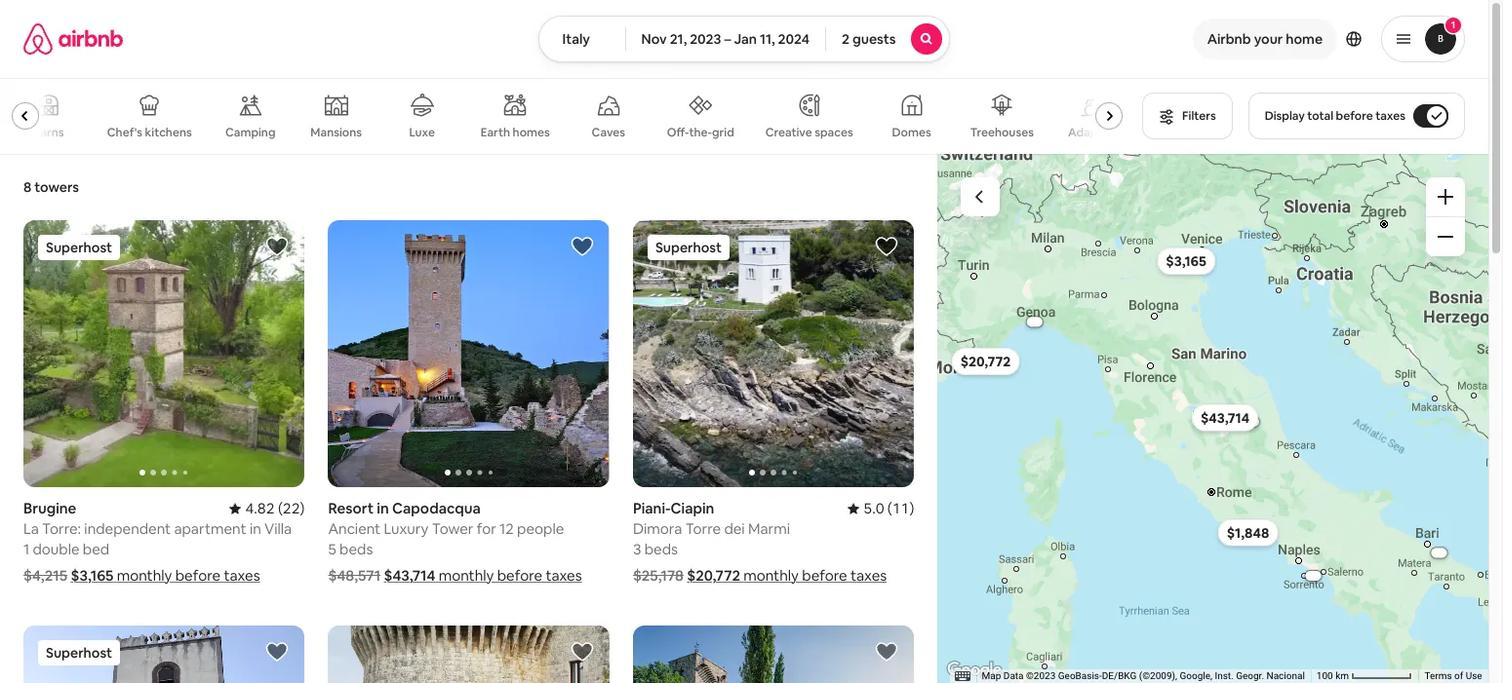 Task type: vqa. For each thing, say whether or not it's contained in the screenshot.
google,
yes



Task type: describe. For each thing, give the bounding box(es) containing it.
map
[[982, 671, 1002, 682]]

home
[[1286, 30, 1323, 48]]

use
[[1466, 671, 1483, 682]]

resort
[[328, 500, 374, 518]]

independent
[[84, 520, 171, 539]]

nov
[[642, 30, 667, 48]]

taxes inside resort in capodacqua ancient luxury tower for 12 people 5 beds $48,571 $43,714 monthly before taxes
[[546, 567, 582, 585]]

$20,772 button
[[952, 348, 1020, 375]]

barns
[[33, 125, 64, 140]]

creative spaces
[[766, 125, 853, 140]]

$43,714 inside button
[[1201, 409, 1251, 427]]

your
[[1254, 30, 1283, 48]]

profile element
[[974, 0, 1465, 78]]

$43,714 button
[[1193, 404, 1259, 431]]

12
[[500, 520, 514, 539]]

add to wishlist: conversano image
[[571, 641, 594, 664]]

4.82 out of 5 average rating,  22 reviews image
[[230, 500, 305, 518]]

add to wishlist: brugine image
[[266, 235, 289, 259]]

villa
[[264, 520, 292, 539]]

adapted
[[1068, 125, 1117, 140]]

$3,165 inside button
[[1167, 252, 1207, 270]]

before inside brugine la torre: independent apartment in villa 1 double bed $4,215 $3,165 monthly before taxes
[[175, 567, 221, 585]]

geobasis-
[[1059, 671, 1103, 682]]

$1,848
[[1228, 524, 1270, 542]]

1 inside dropdown button
[[1451, 19, 1456, 31]]

2
[[842, 30, 850, 48]]

zoom out image
[[1438, 229, 1454, 245]]

4.82 (22)
[[245, 500, 305, 518]]

marmi
[[748, 520, 790, 539]]

5.0 (11)
[[864, 500, 914, 518]]

people
[[517, 520, 564, 539]]

$3,653 button
[[1016, 317, 1055, 327]]

add to wishlist: conca dei marini image
[[266, 641, 289, 664]]

8
[[23, 179, 31, 196]]

$2,369
[[1431, 550, 1449, 556]]

(11)
[[888, 500, 914, 518]]

21,
[[670, 30, 687, 48]]

8 towers
[[23, 179, 79, 196]]

airbnb
[[1207, 30, 1251, 48]]

earth homes
[[481, 125, 550, 140]]

de/bkg
[[1103, 671, 1137, 682]]

taxes inside the piani-ciapin dimora torre dei marmi 3 beds $25,178 $20,772 monthly before taxes
[[851, 567, 887, 585]]

add to wishlist: piani-ciapin image
[[875, 235, 899, 259]]

earth
[[481, 125, 510, 140]]

treehouses
[[970, 125, 1034, 140]]

2 guests
[[842, 30, 896, 48]]

google image
[[943, 658, 1007, 684]]

airbnb your home
[[1207, 30, 1323, 48]]

terms of use link
[[1425, 671, 1483, 682]]

luxe
[[409, 125, 435, 140]]

add to wishlist: resort in capodacqua image
[[571, 235, 594, 259]]

brugine
[[23, 500, 76, 518]]

chef's
[[107, 125, 142, 140]]

$3,259 button
[[1295, 571, 1334, 581]]

5.0 out of 5 average rating,  11 reviews image
[[848, 500, 914, 518]]

chef's kitchens
[[107, 125, 192, 140]]

terms of use
[[1425, 671, 1483, 682]]

2024
[[778, 30, 810, 48]]

11,
[[760, 30, 775, 48]]

domes
[[892, 125, 931, 140]]

2023
[[690, 30, 721, 48]]

(22)
[[278, 500, 305, 518]]

geogr.
[[1237, 671, 1265, 682]]

beds inside resort in capodacqua ancient luxury tower for 12 people 5 beds $48,571 $43,714 monthly before taxes
[[339, 540, 373, 559]]

terms
[[1425, 671, 1453, 682]]

(©2009),
[[1140, 671, 1178, 682]]

capodacqua
[[392, 500, 481, 518]]

jan
[[734, 30, 757, 48]]

none search field containing italy
[[538, 16, 951, 62]]

4.82
[[245, 500, 275, 518]]

piani-ciapin dimora torre dei marmi 3 beds $25,178 $20,772 monthly before taxes
[[633, 500, 887, 585]]

$3,165 button
[[1158, 247, 1216, 275]]

tower
[[432, 520, 474, 539]]

1 button
[[1381, 16, 1465, 62]]

$20,772 inside the piani-ciapin dimora torre dei marmi 3 beds $25,178 $20,772 monthly before taxes
[[687, 567, 740, 585]]

filters
[[1182, 108, 1216, 124]]

resort in capodacqua ancient luxury tower for 12 people 5 beds $48,571 $43,714 monthly before taxes
[[328, 500, 582, 585]]

for
[[477, 520, 496, 539]]

data
[[1004, 671, 1024, 682]]

nov 21, 2023 – jan 11, 2024
[[642, 30, 810, 48]]

$1,848 button
[[1219, 519, 1279, 546]]



Task type: locate. For each thing, give the bounding box(es) containing it.
google,
[[1180, 671, 1213, 682]]

apartment
[[174, 520, 246, 539]]

bed
[[83, 540, 109, 559]]

piani-
[[633, 500, 671, 518]]

torre:
[[42, 520, 81, 539]]

0 vertical spatial in
[[377, 500, 389, 518]]

the-
[[689, 125, 712, 140]]

monthly inside brugine la torre: independent apartment in villa 1 double bed $4,215 $3,165 monthly before taxes
[[117, 567, 172, 585]]

before inside the piani-ciapin dimora torre dei marmi 3 beds $25,178 $20,772 monthly before taxes
[[802, 567, 847, 585]]

1 horizontal spatial beds
[[644, 540, 678, 559]]

of
[[1455, 671, 1464, 682]]

1 beds from the left
[[339, 540, 373, 559]]

$19,841
[[1243, 419, 1262, 425]]

homes
[[513, 125, 550, 140]]

1 vertical spatial in
[[250, 520, 261, 539]]

in
[[377, 500, 389, 518], [250, 520, 261, 539]]

airbnb your home link
[[1196, 19, 1335, 60]]

keyboard shortcuts image
[[955, 673, 971, 682]]

creative
[[766, 125, 812, 140]]

display total before taxes
[[1265, 108, 1406, 124]]

1 vertical spatial $20,772
[[687, 567, 740, 585]]

0 horizontal spatial $43,714
[[384, 567, 436, 585]]

1 vertical spatial 1
[[23, 540, 29, 559]]

©2023
[[1027, 671, 1056, 682]]

km
[[1336, 671, 1350, 682]]

2 beds from the left
[[644, 540, 678, 559]]

–
[[724, 30, 731, 48]]

2 horizontal spatial monthly
[[744, 567, 799, 585]]

2 guests button
[[825, 16, 951, 62]]

5
[[328, 540, 336, 559]]

5.0
[[864, 500, 884, 518]]

1 horizontal spatial 1
[[1451, 19, 1456, 31]]

1 horizontal spatial $3,165
[[1167, 252, 1207, 270]]

off-the-grid
[[667, 125, 734, 140]]

add to wishlist: vetice image
[[875, 641, 899, 664]]

$20,772
[[961, 353, 1012, 370], [687, 567, 740, 585]]

taxes down people
[[546, 567, 582, 585]]

before
[[1336, 108, 1373, 124], [175, 567, 221, 585], [497, 567, 543, 585], [802, 567, 847, 585]]

google map
showing 8 stays. region
[[938, 154, 1489, 684]]

3 monthly from the left
[[744, 567, 799, 585]]

$3,165 inside brugine la torre: independent apartment in villa 1 double bed $4,215 $3,165 monthly before taxes
[[71, 567, 114, 585]]

mansions
[[311, 125, 362, 140]]

ancient
[[328, 520, 381, 539]]

total
[[1308, 108, 1334, 124]]

in inside resort in capodacqua ancient luxury tower for 12 people 5 beds $48,571 $43,714 monthly before taxes
[[377, 500, 389, 518]]

1 inside brugine la torre: independent apartment in villa 1 double bed $4,215 $3,165 monthly before taxes
[[23, 540, 29, 559]]

1 horizontal spatial in
[[377, 500, 389, 518]]

None search field
[[538, 16, 951, 62]]

$3,653
[[1027, 319, 1044, 325]]

0 horizontal spatial $3,165
[[71, 567, 114, 585]]

off-
[[667, 125, 689, 140]]

$4,215
[[23, 567, 67, 585]]

0 vertical spatial $3,165
[[1167, 252, 1207, 270]]

0 vertical spatial $20,772
[[961, 353, 1012, 370]]

beds inside the piani-ciapin dimora torre dei marmi 3 beds $25,178 $20,772 monthly before taxes
[[644, 540, 678, 559]]

double
[[33, 540, 80, 559]]

filters button
[[1142, 93, 1233, 140]]

ciapin
[[671, 500, 714, 518]]

monthly inside the piani-ciapin dimora torre dei marmi 3 beds $25,178 $20,772 monthly before taxes
[[744, 567, 799, 585]]

group
[[0, 78, 1131, 154], [23, 220, 305, 488], [328, 220, 610, 488], [633, 220, 914, 488], [23, 626, 305, 684], [328, 626, 610, 684], [633, 626, 914, 684]]

in down 4.82
[[250, 520, 261, 539]]

1
[[1451, 19, 1456, 31], [23, 540, 29, 559]]

zoom in image
[[1438, 189, 1454, 205]]

$19,841 button
[[1233, 417, 1272, 427]]

in up luxury
[[377, 500, 389, 518]]

1 vertical spatial $3,165
[[71, 567, 114, 585]]

nacional
[[1267, 671, 1305, 682]]

2 monthly from the left
[[439, 567, 494, 585]]

group containing off-the-grid
[[0, 78, 1131, 154]]

monthly down marmi
[[744, 567, 799, 585]]

in inside brugine la torre: independent apartment in villa 1 double bed $4,215 $3,165 monthly before taxes
[[250, 520, 261, 539]]

taxes right total
[[1376, 108, 1406, 124]]

$2,369 button
[[1421, 548, 1460, 558]]

display
[[1265, 108, 1305, 124]]

kitchens
[[145, 125, 192, 140]]

luxury
[[384, 520, 429, 539]]

1 horizontal spatial monthly
[[439, 567, 494, 585]]

3
[[633, 540, 641, 559]]

$25,178
[[633, 567, 684, 585]]

100 km button
[[1311, 670, 1419, 684]]

0 horizontal spatial in
[[250, 520, 261, 539]]

$20,772 inside button
[[961, 353, 1012, 370]]

0 horizontal spatial $20,772
[[687, 567, 740, 585]]

1 vertical spatial $43,714
[[384, 567, 436, 585]]

$43,714 inside resort in capodacqua ancient luxury tower for 12 people 5 beds $48,571 $43,714 monthly before taxes
[[384, 567, 436, 585]]

nov 21, 2023 – jan 11, 2024 button
[[625, 16, 826, 62]]

taxes down 5.0
[[851, 567, 887, 585]]

camping
[[225, 125, 276, 140]]

caves
[[592, 125, 625, 140]]

100
[[1317, 671, 1334, 682]]

italy
[[562, 30, 590, 48]]

taxes inside brugine la torre: independent apartment in villa 1 double bed $4,215 $3,165 monthly before taxes
[[224, 567, 260, 585]]

monthly inside resort in capodacqua ancient luxury tower for 12 people 5 beds $48,571 $43,714 monthly before taxes
[[439, 567, 494, 585]]

dimora
[[633, 520, 682, 539]]

monthly down "tower"
[[439, 567, 494, 585]]

brugine la torre: independent apartment in villa 1 double bed $4,215 $3,165 monthly before taxes
[[23, 500, 292, 585]]

1 horizontal spatial $43,714
[[1201, 409, 1251, 427]]

beds down dimora
[[644, 540, 678, 559]]

0 horizontal spatial beds
[[339, 540, 373, 559]]

torre
[[685, 520, 721, 539]]

la
[[23, 520, 39, 539]]

1 horizontal spatial $20,772
[[961, 353, 1012, 370]]

0 horizontal spatial 1
[[23, 540, 29, 559]]

grid
[[712, 125, 734, 140]]

towers
[[34, 179, 79, 196]]

1 monthly from the left
[[117, 567, 172, 585]]

italy button
[[538, 16, 626, 62]]

before inside resort in capodacqua ancient luxury tower for 12 people 5 beds $48,571 $43,714 monthly before taxes
[[497, 567, 543, 585]]

$48,571
[[328, 567, 381, 585]]

taxes down apartment
[[224, 567, 260, 585]]

beds down "ancient"
[[339, 540, 373, 559]]

taxes
[[1376, 108, 1406, 124], [224, 567, 260, 585], [546, 567, 582, 585], [851, 567, 887, 585]]

inst.
[[1215, 671, 1234, 682]]

0 vertical spatial $43,714
[[1201, 409, 1251, 427]]

map data ©2023 geobasis-de/bkg (©2009), google, inst. geogr. nacional
[[982, 671, 1305, 682]]

0 vertical spatial 1
[[1451, 19, 1456, 31]]

$3,259
[[1306, 573, 1323, 579]]

monthly down independent
[[117, 567, 172, 585]]

0 horizontal spatial monthly
[[117, 567, 172, 585]]



